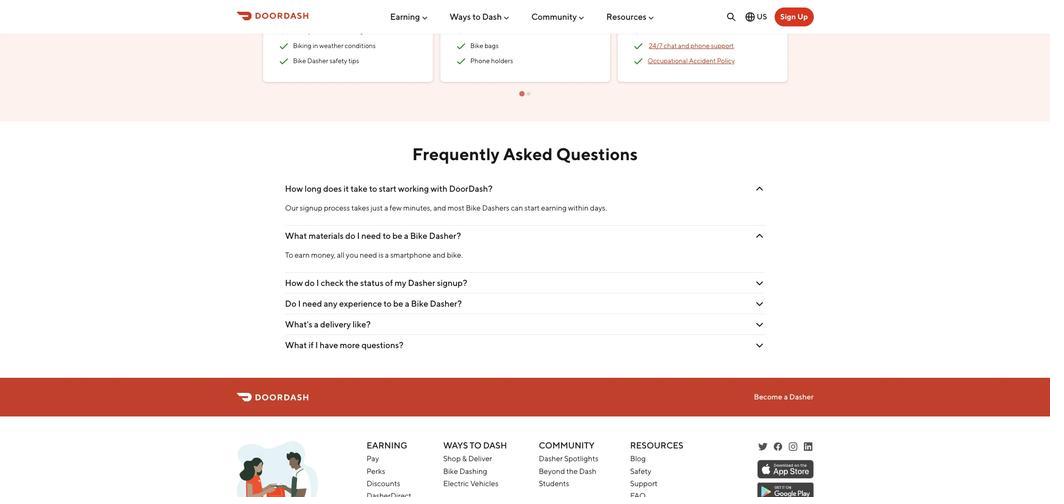 Task type: describe. For each thing, give the bounding box(es) containing it.
like
[[565, 0, 575, 6]]

chevron down image for dasher?
[[754, 298, 765, 310]]

a right "is"
[[385, 251, 389, 260]]

biking in weather conditions
[[293, 42, 376, 50]]

dasher right my
[[408, 278, 435, 288]]

0 vertical spatial resources
[[607, 12, 647, 22]]

bike dasher safety tips
[[293, 57, 359, 65]]

know before you go region
[[259, 0, 1050, 97]]

vehicles
[[470, 480, 499, 489]]

safety
[[330, 57, 347, 65]]

to up "is"
[[383, 231, 391, 241]]

what for what materials do i need to be a bike dasher?
[[285, 231, 307, 241]]

be for need
[[392, 231, 402, 241]]

sign
[[781, 12, 796, 21]]

in
[[313, 42, 318, 50]]

community for community
[[532, 12, 577, 22]]

holders
[[491, 57, 513, 65]]

few
[[390, 204, 402, 213]]

chevron down image for dasher?
[[754, 230, 765, 242]]

become a dasher link
[[754, 393, 814, 402]]

3 chevron down image from the top
[[754, 319, 765, 330]]

1 vertical spatial earning
[[367, 441, 407, 451]]

frequently
[[412, 144, 500, 164]]

bags
[[485, 42, 499, 50]]

1 vertical spatial resources
[[630, 441, 684, 451]]

safety inside know before you go region
[[293, 27, 312, 35]]

discounts
[[367, 480, 400, 489]]

dash inside "community dasher spotlights beyond the dash students"
[[579, 467, 597, 476]]

0 horizontal spatial start
[[379, 184, 397, 194]]

shop & deliver link
[[443, 455, 492, 464]]

occupational accident policy link
[[648, 57, 735, 65]]

community dasher spotlights beyond the dash students
[[539, 441, 599, 489]]

to
[[285, 251, 293, 260]]

earn
[[295, 251, 310, 260]]

to right "take"
[[369, 184, 377, 194]]

dasher? for do i need any experience to be a bike dasher?
[[430, 299, 462, 309]]

blog safety support
[[630, 455, 658, 489]]

the inside like the below, and more!
[[576, 0, 586, 6]]

phone
[[470, 57, 490, 65]]

frequently asked questions
[[412, 144, 638, 164]]

and left most
[[433, 204, 446, 213]]

twitter image
[[757, 442, 769, 453]]

1 vertical spatial tips
[[349, 57, 359, 65]]

a up smartphone
[[404, 231, 409, 241]]

a right what's
[[314, 320, 319, 330]]

support link
[[630, 480, 658, 489]]

google play image
[[757, 483, 814, 498]]

delivery
[[320, 320, 351, 330]]

if
[[309, 341, 314, 350]]

globe line image
[[745, 11, 756, 23]]

what's
[[285, 320, 312, 330]]

blog link
[[630, 455, 646, 464]]

24/7 chat and phone support
[[649, 42, 734, 50]]

like the below, and more!
[[455, 0, 586, 16]]

1 horizontal spatial start
[[525, 204, 540, 213]]

how for how do i check the status of my dasher signup?
[[285, 278, 303, 288]]

shop
[[443, 455, 461, 464]]

bike.
[[447, 251, 463, 260]]

my
[[395, 278, 406, 288]]

what for what if i have more questions?
[[285, 341, 307, 350]]

biking
[[293, 42, 312, 50]]

a down my
[[405, 299, 409, 309]]

safety link
[[630, 467, 652, 476]]

dash for ways to dash shop & deliver bike dashing electric vehicles
[[483, 441, 507, 451]]

our signup process takes just a few minutes, and most bike dashers can start earning within days.
[[285, 204, 607, 213]]

community link
[[532, 8, 586, 25]]

to up helmets
[[473, 12, 481, 22]]

&
[[462, 455, 467, 464]]

the for community dasher spotlights beyond the dash students
[[567, 467, 578, 476]]

does
[[323, 184, 342, 194]]

pay link
[[367, 455, 379, 464]]

weather
[[319, 42, 344, 50]]

pay perks discounts
[[367, 455, 400, 489]]

bike bags
[[470, 42, 500, 50]]

safety with bike dashing
[[293, 27, 364, 35]]

phone holders
[[470, 57, 513, 65]]

support
[[711, 42, 734, 50]]

days.
[[590, 204, 607, 213]]

dasher spotlights link
[[539, 455, 599, 464]]

resources link
[[607, 8, 655, 25]]

to inside ways to dash shop & deliver bike dashing electric vehicles
[[470, 441, 482, 451]]

sign up button
[[775, 8, 814, 26]]

0 vertical spatial earning
[[390, 12, 420, 22]]

pay
[[367, 455, 379, 464]]

about:
[[301, 9, 320, 16]]

working
[[398, 184, 429, 194]]

money,
[[311, 251, 336, 260]]

our
[[285, 204, 298, 213]]

helmets
[[470, 27, 495, 35]]

safety inside blog safety support
[[630, 467, 652, 476]]

have
[[320, 341, 338, 350]]

ways to dash shop & deliver bike dashing electric vehicles
[[443, 441, 507, 489]]

dasher inside "community dasher spotlights beyond the dash students"
[[539, 455, 563, 464]]

to down of
[[384, 299, 392, 309]]

be for experience
[[393, 299, 403, 309]]

do
[[285, 299, 296, 309]]

twitter link
[[757, 442, 769, 453]]

ways for ways to dash shop & deliver bike dashing electric vehicles
[[443, 441, 468, 451]]

0 horizontal spatial do
[[305, 278, 315, 288]]

minutes,
[[403, 204, 432, 213]]

dasher inside know before you go region
[[307, 57, 328, 65]]

0 vertical spatial need
[[362, 231, 381, 241]]

questions
[[556, 144, 638, 164]]

bike inside ways to dash shop & deliver bike dashing electric vehicles
[[443, 467, 458, 476]]

ways for ways to dash
[[450, 12, 471, 22]]

process
[[324, 204, 350, 213]]

it
[[344, 184, 349, 194]]

the for how do i check the status of my dasher signup?
[[346, 278, 359, 288]]

any
[[324, 299, 338, 309]]

support
[[630, 480, 658, 489]]

tips inside tips to learn about:
[[406, 0, 416, 6]]

signup
[[300, 204, 323, 213]]

doordash for merchants image
[[237, 442, 318, 498]]

deliver
[[468, 455, 492, 464]]

facebook image
[[772, 442, 784, 453]]

what materials do i need to be a bike dasher?
[[285, 231, 461, 241]]

beyond
[[539, 467, 565, 476]]

takes
[[351, 204, 369, 213]]



Task type: locate. For each thing, give the bounding box(es) containing it.
the inside "community dasher spotlights beyond the dash students"
[[567, 467, 578, 476]]

0 horizontal spatial tips
[[349, 57, 359, 65]]

chevron down image for signup?
[[754, 278, 765, 289]]

and left bike.
[[433, 251, 446, 260]]

1 horizontal spatial do
[[345, 231, 355, 241]]

more
[[340, 341, 360, 350]]

start right can
[[525, 204, 540, 213]]

how
[[285, 184, 303, 194], [285, 278, 303, 288]]

need left "is"
[[360, 251, 377, 260]]

all
[[337, 251, 345, 260]]

facebook link
[[772, 442, 784, 453]]

do
[[345, 231, 355, 241], [305, 278, 315, 288]]

phone
[[691, 42, 710, 50]]

1 vertical spatial dasher?
[[430, 299, 462, 309]]

tips up earning link at left top
[[406, 0, 416, 6]]

community up dasher spotlights link
[[539, 441, 595, 451]]

do left 'check'
[[305, 278, 315, 288]]

dasher? down the signup?
[[430, 299, 462, 309]]

0 vertical spatial community
[[532, 12, 577, 22]]

occupational
[[648, 57, 688, 65]]

0 vertical spatial check mark image
[[278, 25, 289, 37]]

and inside like the below, and more!
[[476, 9, 487, 16]]

1 vertical spatial be
[[393, 299, 403, 309]]

linkedin image
[[803, 442, 814, 453]]

select a slide to show tab list
[[259, 89, 791, 97]]

0 vertical spatial do
[[345, 231, 355, 241]]

i right do
[[298, 299, 301, 309]]

blog
[[630, 455, 646, 464]]

be down my
[[393, 299, 403, 309]]

1 vertical spatial community
[[539, 441, 595, 451]]

perks
[[367, 467, 385, 476]]

i
[[357, 231, 360, 241], [316, 278, 319, 288], [298, 299, 301, 309], [315, 341, 318, 350]]

chat
[[664, 42, 677, 50]]

instagram link
[[787, 442, 799, 453]]

dasher? for what materials do i need to be a bike dasher?
[[429, 231, 461, 241]]

discounts link
[[367, 480, 400, 489]]

check mark image down the learn
[[278, 25, 289, 37]]

is
[[379, 251, 384, 260]]

dash up helmets
[[482, 12, 502, 22]]

start
[[379, 184, 397, 194], [525, 204, 540, 213]]

signup?
[[437, 278, 467, 288]]

1 vertical spatial start
[[525, 204, 540, 213]]

the right 'check'
[[346, 278, 359, 288]]

1 chevron down image from the top
[[754, 183, 765, 195]]

1 horizontal spatial check mark image
[[633, 55, 644, 67]]

1 vertical spatial what
[[285, 341, 307, 350]]

dash down spotlights
[[579, 467, 597, 476]]

like?
[[353, 320, 371, 330]]

perks link
[[367, 467, 385, 476]]

dasher up beyond
[[539, 455, 563, 464]]

how for how long does it take to start working with doordash?
[[285, 184, 303, 194]]

and left the more! on the left of the page
[[476, 9, 487, 16]]

1 vertical spatial chevron down image
[[754, 298, 765, 310]]

what's a delivery like?
[[285, 320, 371, 330]]

earning
[[541, 204, 567, 213]]

1 chevron down image from the top
[[754, 278, 765, 289]]

with inside know before you go region
[[313, 27, 326, 35]]

2 vertical spatial the
[[567, 467, 578, 476]]

experience
[[339, 299, 382, 309]]

conditions
[[345, 42, 376, 50]]

1 vertical spatial chevron down image
[[754, 230, 765, 242]]

start up few
[[379, 184, 397, 194]]

what if i have more questions?
[[285, 341, 404, 350]]

24/7 chat and phone support link
[[649, 42, 734, 50]]

what up earn
[[285, 231, 307, 241]]

3 chevron down image from the top
[[754, 340, 765, 351]]

0 horizontal spatial safety
[[293, 27, 312, 35]]

0 vertical spatial dasher?
[[429, 231, 461, 241]]

0 vertical spatial chevron down image
[[754, 278, 765, 289]]

policy
[[717, 57, 735, 65]]

0 vertical spatial start
[[379, 184, 397, 194]]

0 vertical spatial what
[[285, 231, 307, 241]]

1 vertical spatial dash
[[483, 441, 507, 451]]

0 horizontal spatial check mark image
[[278, 25, 289, 37]]

dasher?
[[429, 231, 461, 241], [430, 299, 462, 309]]

with left bike
[[313, 27, 326, 35]]

0 vertical spatial chevron down image
[[754, 183, 765, 195]]

dash up "deliver"
[[483, 441, 507, 451]]

and
[[476, 9, 487, 16], [678, 42, 690, 50], [433, 204, 446, 213], [433, 251, 446, 260]]

how left long
[[285, 184, 303, 194]]

tips
[[406, 0, 416, 6], [349, 57, 359, 65]]

1 vertical spatial check mark image
[[633, 55, 644, 67]]

chevron down image for doordash?
[[754, 183, 765, 195]]

dash for ways to dash
[[482, 12, 502, 22]]

1 vertical spatial need
[[360, 251, 377, 260]]

1 what from the top
[[285, 231, 307, 241]]

0 vertical spatial ways
[[450, 12, 471, 22]]

resources
[[607, 12, 647, 22], [630, 441, 684, 451]]

beyond the dash link
[[539, 467, 597, 476]]

a right become
[[784, 393, 788, 402]]

become a dasher
[[754, 393, 814, 402]]

2 what from the top
[[285, 341, 307, 350]]

need
[[362, 231, 381, 241], [360, 251, 377, 260], [303, 299, 322, 309]]

community for community dasher spotlights beyond the dash students
[[539, 441, 595, 451]]

dasher right become
[[790, 393, 814, 402]]

up
[[798, 12, 808, 21]]

ways to dash link
[[450, 8, 510, 25]]

be up smartphone
[[392, 231, 402, 241]]

1 horizontal spatial with
[[431, 184, 448, 194]]

bike dashing link
[[443, 467, 487, 476]]

2 vertical spatial dash
[[579, 467, 597, 476]]

a right just
[[384, 204, 388, 213]]

sign up
[[781, 12, 808, 21]]

to inside tips to learn about:
[[278, 9, 284, 16]]

0 horizontal spatial with
[[313, 27, 326, 35]]

2 vertical spatial chevron down image
[[754, 340, 765, 351]]

0 vertical spatial the
[[576, 0, 586, 6]]

community inside "community dasher spotlights beyond the dash students"
[[539, 441, 595, 451]]

0 vertical spatial safety
[[293, 27, 312, 35]]

bike
[[327, 27, 339, 35]]

safety up biking at the left of page
[[293, 27, 312, 35]]

dash
[[482, 12, 502, 22], [483, 441, 507, 451], [579, 467, 597, 476]]

i left 'check'
[[316, 278, 319, 288]]

1 vertical spatial the
[[346, 278, 359, 288]]

need left any
[[303, 299, 322, 309]]

to left the learn
[[278, 9, 284, 16]]

dashers
[[482, 204, 510, 213]]

accident
[[689, 57, 716, 65]]

students
[[539, 480, 569, 489]]

of
[[385, 278, 393, 288]]

electric
[[443, 480, 469, 489]]

doordash?
[[449, 184, 493, 194]]

0 vertical spatial dash
[[482, 12, 502, 22]]

just
[[371, 204, 383, 213]]

dasher? up bike.
[[429, 231, 461, 241]]

asked
[[503, 144, 553, 164]]

most
[[448, 204, 465, 213]]

to up "deliver"
[[470, 441, 482, 451]]

2 vertical spatial need
[[303, 299, 322, 309]]

you
[[346, 251, 358, 260]]

i right if on the bottom left of page
[[315, 341, 318, 350]]

below,
[[455, 9, 474, 16]]

ways up shop
[[443, 441, 468, 451]]

dashing
[[341, 27, 364, 35]]

how up do
[[285, 278, 303, 288]]

with
[[313, 27, 326, 35], [431, 184, 448, 194]]

earning link
[[390, 8, 429, 25]]

with up our signup process takes just a few minutes, and most bike dashers can start earning within days.
[[431, 184, 448, 194]]

0 vertical spatial be
[[392, 231, 402, 241]]

chevron down image
[[754, 278, 765, 289], [754, 298, 765, 310], [754, 319, 765, 330]]

check mark image
[[987, 23, 999, 34], [455, 25, 467, 37], [633, 25, 644, 37], [810, 25, 821, 37], [278, 40, 289, 52], [455, 40, 467, 52], [633, 40, 644, 52], [278, 55, 289, 67], [455, 55, 467, 67]]

i up you
[[357, 231, 360, 241]]

1 vertical spatial safety
[[630, 467, 652, 476]]

community down like at the top
[[532, 12, 577, 22]]

learn
[[285, 9, 300, 16]]

dasher down in
[[307, 57, 328, 65]]

questions?
[[362, 341, 404, 350]]

1 vertical spatial how
[[285, 278, 303, 288]]

smartphone
[[390, 251, 431, 260]]

1 how from the top
[[285, 184, 303, 194]]

the down dasher spotlights link
[[567, 467, 578, 476]]

chevron down image
[[754, 183, 765, 195], [754, 230, 765, 242], [754, 340, 765, 351]]

2 chevron down image from the top
[[754, 298, 765, 310]]

safedash link
[[649, 27, 677, 35]]

2 how from the top
[[285, 278, 303, 288]]

check mark image left occupational
[[633, 55, 644, 67]]

safety down blog link
[[630, 467, 652, 476]]

dash inside ways to dash shop & deliver bike dashing electric vehicles
[[483, 441, 507, 451]]

take
[[351, 184, 368, 194]]

long
[[305, 184, 322, 194]]

0 vertical spatial with
[[313, 27, 326, 35]]

2 chevron down image from the top
[[754, 230, 765, 242]]

what left if on the bottom left of page
[[285, 341, 307, 350]]

ways up helmets
[[450, 12, 471, 22]]

1 vertical spatial with
[[431, 184, 448, 194]]

tips right safety
[[349, 57, 359, 65]]

us
[[757, 12, 767, 21]]

dashing
[[460, 467, 487, 476]]

check mark image
[[278, 25, 289, 37], [633, 55, 644, 67]]

linkedin link
[[803, 442, 814, 453]]

dasher inside become a dasher link
[[790, 393, 814, 402]]

can
[[511, 204, 523, 213]]

and right "chat"
[[678, 42, 690, 50]]

need up to earn money, all you need is a smartphone and bike.
[[362, 231, 381, 241]]

1 horizontal spatial tips
[[406, 0, 416, 6]]

1 horizontal spatial safety
[[630, 467, 652, 476]]

app store image
[[757, 461, 814, 479]]

tips to learn about:
[[278, 0, 416, 16]]

how long does it take to start working with doordash?
[[285, 184, 493, 194]]

be
[[392, 231, 402, 241], [393, 299, 403, 309]]

occupational accident policy
[[648, 57, 735, 65]]

24/7
[[649, 42, 663, 50]]

instagram image
[[787, 442, 799, 453]]

2 vertical spatial chevron down image
[[754, 319, 765, 330]]

ways to dash
[[450, 12, 502, 22]]

the right like at the top
[[576, 0, 586, 6]]

1 vertical spatial ways
[[443, 441, 468, 451]]

do up you
[[345, 231, 355, 241]]

ways inside ways to dash shop & deliver bike dashing electric vehicles
[[443, 441, 468, 451]]

how do i check the status of my dasher signup?
[[285, 278, 467, 288]]

0 vertical spatial how
[[285, 184, 303, 194]]

1 vertical spatial do
[[305, 278, 315, 288]]

materials
[[309, 231, 344, 241]]

0 vertical spatial tips
[[406, 0, 416, 6]]



Task type: vqa. For each thing, say whether or not it's contained in the screenshot.
Of
yes



